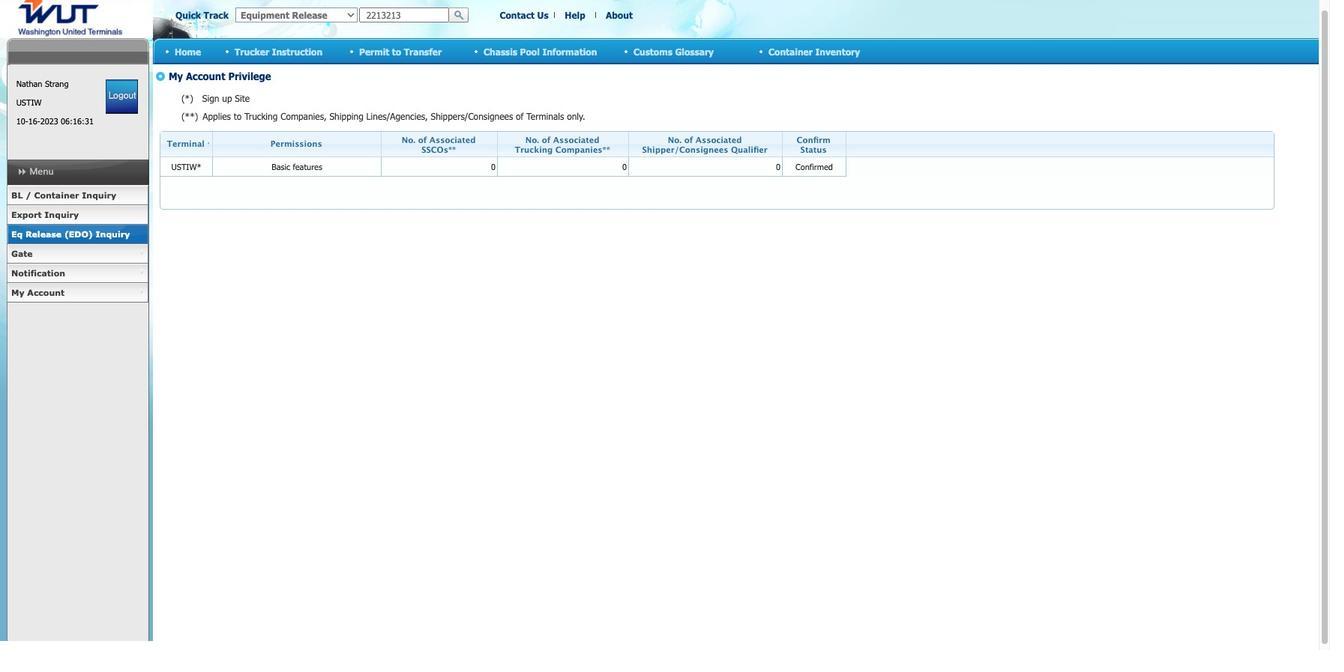 Task type: locate. For each thing, give the bounding box(es) containing it.
about
[[606, 10, 633, 20]]

chassis
[[484, 46, 518, 57]]

inquiry
[[82, 190, 116, 200], [45, 210, 79, 220], [96, 229, 130, 239]]

to
[[392, 46, 401, 57]]

inquiry up "export inquiry" link on the top left of page
[[82, 190, 116, 200]]

track
[[204, 10, 229, 20]]

container inventory
[[769, 46, 860, 57]]

my
[[11, 288, 24, 298]]

gate link
[[7, 244, 148, 264]]

2 vertical spatial inquiry
[[96, 229, 130, 239]]

my account
[[11, 288, 65, 298]]

inquiry for container
[[82, 190, 116, 200]]

06:16:31
[[61, 116, 94, 126]]

gate
[[11, 249, 33, 259]]

eq release (edo) inquiry link
[[7, 225, 148, 244]]

0 vertical spatial inquiry
[[82, 190, 116, 200]]

ustiw
[[16, 97, 42, 107]]

trucker instruction
[[235, 46, 323, 57]]

2023
[[40, 116, 58, 126]]

inquiry right the (edo) on the left
[[96, 229, 130, 239]]

my account link
[[7, 283, 148, 303]]

None text field
[[359, 7, 449, 22]]

1 vertical spatial inquiry
[[45, 210, 79, 220]]

us
[[537, 10, 549, 20]]

/
[[26, 190, 31, 200]]

inquiry for (edo)
[[96, 229, 130, 239]]

container up export inquiry
[[34, 190, 79, 200]]

permit
[[359, 46, 389, 57]]

contact us
[[500, 10, 549, 20]]

1 horizontal spatial container
[[769, 46, 813, 57]]

10-
[[16, 116, 28, 126]]

1 vertical spatial container
[[34, 190, 79, 200]]

quick track
[[175, 10, 229, 20]]

inventory
[[816, 46, 860, 57]]

notification link
[[7, 264, 148, 283]]

0 vertical spatial container
[[769, 46, 813, 57]]

inquiry down bl / container inquiry
[[45, 210, 79, 220]]

eq release (edo) inquiry
[[11, 229, 130, 239]]

10-16-2023 06:16:31
[[16, 116, 94, 126]]

container
[[769, 46, 813, 57], [34, 190, 79, 200]]

container left inventory
[[769, 46, 813, 57]]

strang
[[45, 79, 69, 88]]



Task type: vqa. For each thing, say whether or not it's contained in the screenshot.
Export on the left
yes



Task type: describe. For each thing, give the bounding box(es) containing it.
quick
[[175, 10, 201, 20]]

nathan strang
[[16, 79, 69, 88]]

(edo)
[[64, 229, 93, 239]]

export
[[11, 210, 42, 220]]

help
[[565, 10, 586, 20]]

export inquiry
[[11, 210, 79, 220]]

trucker
[[235, 46, 269, 57]]

customs glossary
[[634, 46, 714, 57]]

16-
[[28, 116, 40, 126]]

pool
[[520, 46, 540, 57]]

export inquiry link
[[7, 205, 148, 225]]

glossary
[[675, 46, 714, 57]]

bl / container inquiry
[[11, 190, 116, 200]]

0 horizontal spatial container
[[34, 190, 79, 200]]

about link
[[606, 10, 633, 20]]

information
[[543, 46, 597, 57]]

account
[[27, 288, 65, 298]]

customs
[[634, 46, 673, 57]]

home
[[175, 46, 201, 57]]

nathan
[[16, 79, 42, 88]]

contact us link
[[500, 10, 549, 20]]

permit to transfer
[[359, 46, 442, 57]]

notification
[[11, 268, 65, 278]]

help link
[[565, 10, 586, 20]]

login image
[[106, 79, 138, 114]]

instruction
[[272, 46, 323, 57]]

eq
[[11, 229, 23, 239]]

contact
[[500, 10, 535, 20]]

release
[[25, 229, 62, 239]]

chassis pool information
[[484, 46, 597, 57]]

bl / container inquiry link
[[7, 186, 148, 205]]

transfer
[[404, 46, 442, 57]]

bl
[[11, 190, 23, 200]]



